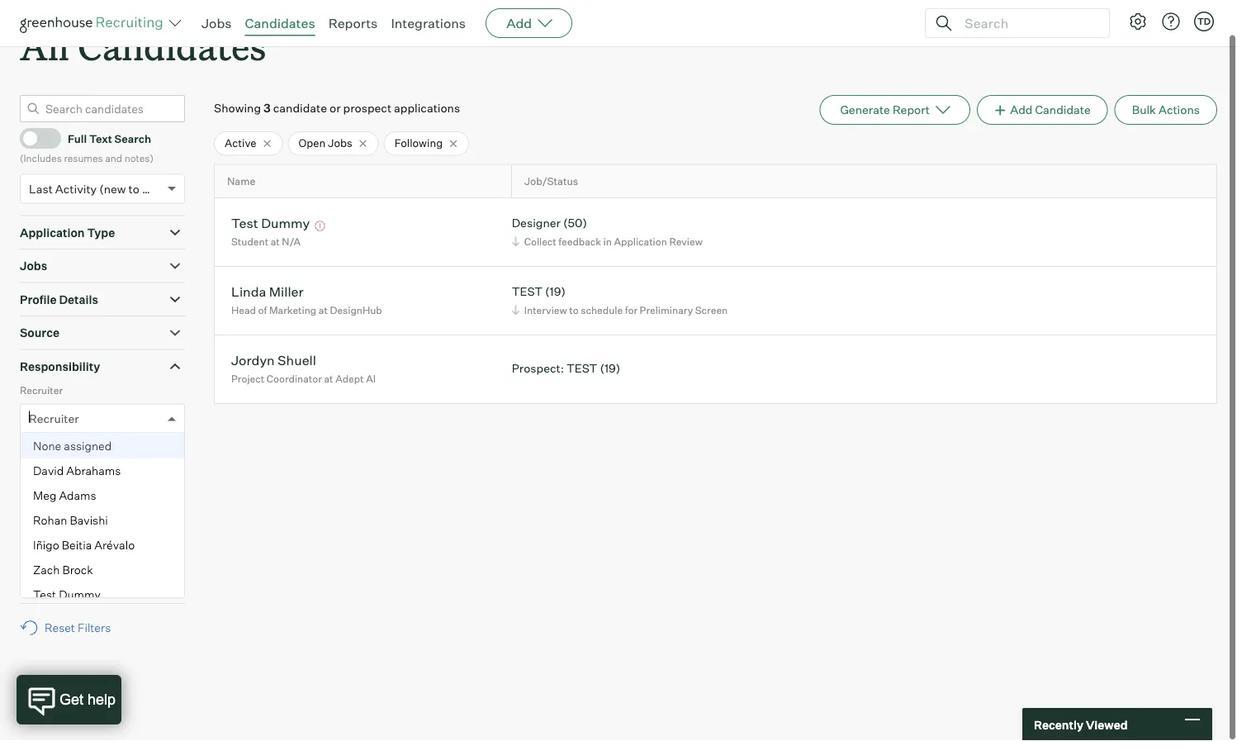 Task type: locate. For each thing, give the bounding box(es) containing it.
1 vertical spatial to
[[569, 310, 579, 322]]

david abrahams option
[[21, 465, 184, 489]]

0 horizontal spatial add
[[507, 15, 532, 31]]

reset filters button
[[20, 619, 119, 650]]

activity
[[55, 188, 97, 202]]

greenhouse recruiting image
[[20, 13, 169, 33]]

1 vertical spatial at
[[319, 310, 328, 322]]

0 vertical spatial test
[[512, 291, 543, 305]]

at right marketing
[[319, 310, 328, 322]]

rohan
[[33, 519, 67, 534]]

student at n/a
[[231, 241, 301, 254]]

add inside the add popup button
[[507, 15, 532, 31]]

to
[[129, 188, 140, 202], [569, 310, 579, 322]]

dummy inside option
[[59, 593, 101, 608]]

iñigo
[[33, 544, 59, 558]]

0 vertical spatial jobs
[[202, 15, 232, 31]]

recruiter
[[20, 391, 63, 403], [29, 417, 79, 432]]

profile details
[[20, 298, 98, 313]]

bulk actions link
[[1115, 101, 1218, 131]]

0 horizontal spatial dummy
[[59, 593, 101, 608]]

reports link
[[329, 15, 378, 31]]

1 horizontal spatial test dummy
[[231, 221, 310, 237]]

last activity (new to old) option
[[29, 188, 163, 202]]

recruiter element
[[20, 389, 185, 613]]

test right prospect:
[[567, 367, 598, 382]]

miller
[[269, 289, 304, 306]]

who
[[40, 516, 63, 529]]

beitia
[[62, 544, 92, 558]]

for
[[625, 310, 638, 322]]

test dummy for 'test dummy' link
[[231, 221, 310, 237]]

candidates
[[245, 15, 315, 31], [78, 28, 266, 76]]

recently
[[1034, 717, 1084, 732]]

to left schedule
[[569, 310, 579, 322]]

1 horizontal spatial test
[[231, 221, 258, 237]]

education
[[20, 586, 77, 600]]

coordinator element
[[20, 451, 185, 514]]

generate
[[841, 109, 891, 123]]

0 horizontal spatial to
[[129, 188, 140, 202]]

dummy up n/a
[[261, 221, 310, 237]]

jobs up profile at the top of the page
[[20, 265, 47, 279]]

0 vertical spatial (19)
[[545, 291, 566, 305]]

or
[[330, 107, 341, 122]]

all candidates
[[20, 28, 266, 76]]

designer (50) collect feedback in application review
[[512, 222, 703, 254]]

actions
[[1159, 109, 1201, 123]]

1 horizontal spatial test
[[567, 367, 598, 382]]

2 vertical spatial at
[[324, 379, 333, 391]]

td button
[[1195, 12, 1215, 31]]

add inside add candidate link
[[1011, 109, 1033, 123]]

at inside linda miller head of marketing at designhub
[[319, 310, 328, 322]]

feedback
[[559, 241, 602, 254]]

test dummy
[[231, 221, 310, 237], [33, 593, 101, 608]]

jordyn shuell project coordinator at adept ai
[[231, 358, 376, 391]]

1 horizontal spatial dummy
[[261, 221, 310, 237]]

test dummy for test dummy option
[[33, 593, 101, 608]]

1 horizontal spatial application
[[614, 241, 667, 254]]

None field
[[29, 411, 33, 439]]

old)
[[142, 188, 163, 202]]

job/status
[[525, 181, 579, 194]]

jordyn
[[231, 358, 275, 374]]

checkmark image
[[27, 138, 40, 150]]

following down applications at the top left of the page
[[395, 143, 443, 156]]

integrations
[[391, 15, 466, 31]]

coordinator
[[267, 379, 322, 391], [20, 453, 75, 465], [29, 480, 94, 494]]

0 vertical spatial dummy
[[261, 221, 310, 237]]

adams
[[59, 494, 96, 509]]

test dummy down zach brock on the left bottom of the page
[[33, 593, 101, 608]]

coordinator inside jordyn shuell project coordinator at adept ai
[[267, 379, 322, 391]]

1 horizontal spatial add
[[1011, 109, 1033, 123]]

test dummy link
[[231, 221, 310, 240]]

add
[[507, 15, 532, 31], [1011, 109, 1033, 123]]

(19) down schedule
[[600, 367, 621, 382]]

bulk
[[1133, 109, 1157, 123]]

td button
[[1191, 8, 1218, 35]]

following down meg adams option
[[83, 516, 130, 529]]

to left old)
[[129, 188, 140, 202]]

2 vertical spatial coordinator
[[29, 480, 94, 494]]

0 vertical spatial following
[[395, 143, 443, 156]]

test down zach
[[33, 593, 56, 608]]

1 vertical spatial dummy
[[59, 593, 101, 608]]

0 vertical spatial coordinator
[[267, 379, 322, 391]]

1 vertical spatial test
[[33, 593, 56, 608]]

linda miller head of marketing at designhub
[[231, 289, 382, 322]]

full text search (includes resumes and notes)
[[20, 138, 154, 170]]

jobs left candidates link on the left
[[202, 15, 232, 31]]

showing 3 candidate or prospect applications
[[214, 107, 460, 122]]

candidate reports are now available! apply filters and select "view in app" element
[[820, 101, 971, 131]]

0 horizontal spatial following
[[83, 516, 130, 529]]

dummy down brock
[[59, 593, 101, 608]]

0 horizontal spatial jobs
[[20, 265, 47, 279]]

0 horizontal spatial test dummy
[[33, 593, 101, 608]]

jobs link
[[202, 15, 232, 31]]

test up the student
[[231, 221, 258, 237]]

iñigo beitia arévalo
[[33, 544, 135, 558]]

assigned
[[64, 445, 112, 459]]

test
[[512, 291, 543, 305], [567, 367, 598, 382]]

0 horizontal spatial (19)
[[545, 291, 566, 305]]

jobs right the open
[[328, 143, 353, 156]]

at inside jordyn shuell project coordinator at adept ai
[[324, 379, 333, 391]]

0 vertical spatial test dummy
[[231, 221, 310, 237]]

none
[[33, 445, 61, 459]]

test dummy up "student at n/a"
[[231, 221, 310, 237]]

0 horizontal spatial application
[[20, 232, 85, 246]]

to inside test (19) interview to schedule for preliminary screen
[[569, 310, 579, 322]]

interview to schedule for preliminary screen link
[[510, 308, 732, 324]]

0 vertical spatial to
[[129, 188, 140, 202]]

at
[[271, 241, 280, 254], [319, 310, 328, 322], [324, 379, 333, 391]]

prospect
[[343, 107, 392, 122]]

test
[[231, 221, 258, 237], [33, 593, 56, 608]]

all
[[20, 28, 69, 76]]

application
[[20, 232, 85, 246], [614, 241, 667, 254]]

test for 'test dummy' link
[[231, 221, 258, 237]]

viewed
[[1086, 717, 1128, 732]]

add candidate
[[1011, 109, 1091, 123]]

last
[[29, 188, 53, 202]]

designer
[[512, 222, 561, 236]]

test (19) interview to schedule for preliminary screen
[[512, 291, 728, 322]]

0 horizontal spatial test
[[33, 593, 56, 608]]

zach brock
[[33, 569, 93, 583]]

1 vertical spatial recruiter
[[29, 417, 79, 432]]

test dummy inside test dummy option
[[33, 593, 101, 608]]

generate report button
[[820, 101, 971, 131]]

(19) up interview
[[545, 291, 566, 305]]

1 vertical spatial test dummy
[[33, 593, 101, 608]]

and
[[105, 158, 122, 170]]

application type
[[20, 232, 115, 246]]

test inside option
[[33, 593, 56, 608]]

meg adams
[[33, 494, 96, 509]]

test up interview
[[512, 291, 543, 305]]

2 vertical spatial jobs
[[20, 265, 47, 279]]

application right in
[[614, 241, 667, 254]]

david abrahams
[[33, 469, 121, 484]]

1 vertical spatial (19)
[[600, 367, 621, 382]]

(50)
[[563, 222, 587, 236]]

recruiter up none
[[29, 417, 79, 432]]

preliminary
[[640, 310, 693, 322]]

1 vertical spatial jobs
[[328, 143, 353, 156]]

(19) inside test (19) interview to schedule for preliminary screen
[[545, 291, 566, 305]]

text
[[89, 138, 112, 151]]

linda miller link
[[231, 289, 304, 308]]

Search text field
[[961, 11, 1095, 35]]

test dummy has been in application review for more than 5 days image
[[313, 227, 328, 237]]

0 vertical spatial test
[[231, 221, 258, 237]]

recruiter down responsibility
[[20, 391, 63, 403]]

0 horizontal spatial test
[[512, 291, 543, 305]]

0 vertical spatial add
[[507, 15, 532, 31]]

dummy for test dummy option
[[59, 593, 101, 608]]

application down last
[[20, 232, 85, 246]]

list box inside recruiter element
[[21, 440, 184, 613]]

i'm
[[66, 516, 80, 529]]

add for add candidate
[[1011, 109, 1033, 123]]

report
[[893, 109, 930, 123]]

at left adept
[[324, 379, 333, 391]]

at left n/a
[[271, 241, 280, 254]]

jobs
[[202, 15, 232, 31], [328, 143, 353, 156], [20, 265, 47, 279]]

1 horizontal spatial (19)
[[600, 367, 621, 382]]

list box
[[21, 440, 184, 613]]

1 vertical spatial test
[[567, 367, 598, 382]]

zach
[[33, 569, 60, 583]]

2 horizontal spatial jobs
[[328, 143, 353, 156]]

1 horizontal spatial to
[[569, 310, 579, 322]]

1 vertical spatial add
[[1011, 109, 1033, 123]]

0 vertical spatial recruiter
[[20, 391, 63, 403]]

Who I'm Following checkbox
[[23, 516, 34, 527]]

adept
[[336, 379, 364, 391]]

list box containing none assigned
[[21, 440, 184, 613]]



Task type: describe. For each thing, give the bounding box(es) containing it.
prospect:
[[512, 367, 564, 382]]

pipeline
[[20, 553, 65, 567]]

details
[[59, 298, 98, 313]]

screen
[[695, 310, 728, 322]]

source
[[20, 332, 60, 346]]

who i'm following
[[40, 516, 130, 529]]

ai
[[366, 379, 376, 391]]

rohan bavishi option
[[21, 514, 184, 539]]

resumes
[[64, 158, 103, 170]]

notes)
[[124, 158, 154, 170]]

profile
[[20, 298, 57, 313]]

name
[[227, 181, 256, 194]]

jordyn shuell link
[[231, 358, 316, 377]]

generate report
[[841, 109, 930, 123]]

open jobs
[[299, 143, 353, 156]]

meg
[[33, 494, 56, 509]]

brock
[[62, 569, 93, 583]]

applications
[[394, 107, 460, 122]]

showing
[[214, 107, 261, 122]]

active
[[225, 143, 257, 156]]

test inside test (19) interview to schedule for preliminary screen
[[512, 291, 543, 305]]

n/a
[[282, 241, 301, 254]]

shuell
[[278, 358, 316, 374]]

zach brock option
[[21, 564, 184, 588]]

abrahams
[[66, 469, 121, 484]]

(new
[[99, 188, 126, 202]]

collect
[[524, 241, 557, 254]]

candidate
[[1036, 109, 1091, 123]]

add button
[[486, 8, 573, 38]]

3
[[264, 107, 271, 122]]

candidates link
[[245, 15, 315, 31]]

responsibility
[[20, 365, 100, 380]]

0 vertical spatial at
[[271, 241, 280, 254]]

recently viewed
[[1034, 717, 1128, 732]]

test dummy option
[[21, 588, 184, 613]]

pipeline tasks
[[20, 553, 101, 567]]

Search candidates field
[[20, 101, 185, 129]]

david
[[33, 469, 64, 484]]

prospect: test (19)
[[512, 367, 621, 382]]

reset filters
[[45, 627, 111, 641]]

1 horizontal spatial jobs
[[202, 15, 232, 31]]

integrations link
[[391, 15, 466, 31]]

1 horizontal spatial following
[[395, 143, 443, 156]]

none assigned
[[33, 445, 112, 459]]

linda
[[231, 289, 266, 306]]

search
[[115, 138, 151, 151]]

of
[[258, 310, 267, 322]]

reset
[[45, 627, 75, 641]]

application inside designer (50) collect feedback in application review
[[614, 241, 667, 254]]

to for old)
[[129, 188, 140, 202]]

open
[[299, 143, 326, 156]]

tasks
[[68, 553, 101, 567]]

student
[[231, 241, 269, 254]]

configure image
[[1129, 12, 1148, 31]]

type
[[87, 232, 115, 246]]

marketing
[[269, 310, 317, 322]]

meg adams option
[[21, 489, 184, 514]]

1 vertical spatial following
[[83, 516, 130, 529]]

none assigned option
[[21, 440, 184, 465]]

review
[[670, 241, 703, 254]]

bavishi
[[70, 519, 108, 534]]

add for add
[[507, 15, 532, 31]]

last activity (new to old)
[[29, 188, 163, 202]]

filters
[[78, 627, 111, 641]]

test for test dummy option
[[33, 593, 56, 608]]

rohan bavishi
[[33, 519, 108, 534]]

in
[[604, 241, 612, 254]]

dummy for 'test dummy' link
[[261, 221, 310, 237]]

head
[[231, 310, 256, 322]]

schedule
[[581, 310, 623, 322]]

bulk actions
[[1133, 109, 1201, 123]]

td
[[1198, 16, 1211, 27]]

1 vertical spatial coordinator
[[20, 453, 75, 465]]

(includes
[[20, 158, 62, 170]]

interview
[[524, 310, 567, 322]]

iñigo beitia arévalo option
[[21, 539, 184, 564]]

reports
[[329, 15, 378, 31]]

none field inside recruiter element
[[29, 411, 33, 439]]

arévalo
[[94, 544, 135, 558]]

to for schedule
[[569, 310, 579, 322]]



Task type: vqa. For each thing, say whether or not it's contained in the screenshot.
Job/Status
yes



